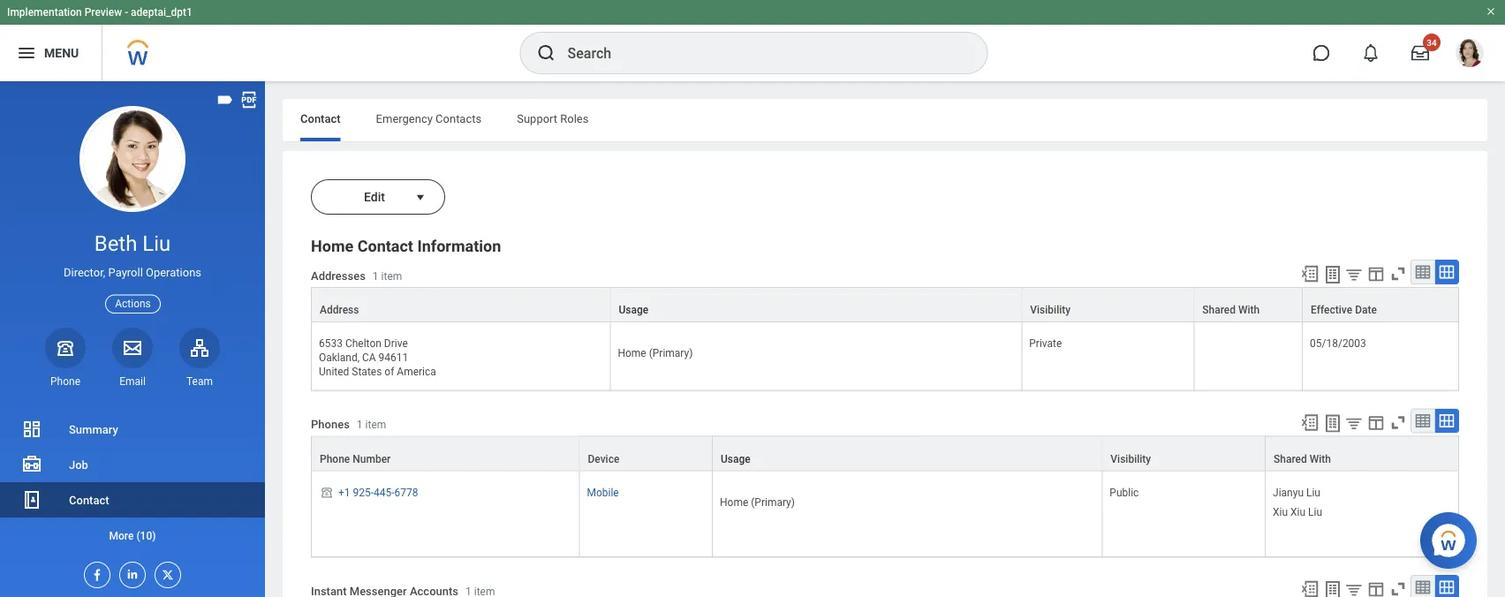 Task type: vqa. For each thing, say whether or not it's contained in the screenshot.
Awaiting Your Action
no



Task type: describe. For each thing, give the bounding box(es) containing it.
tag image
[[216, 90, 235, 110]]

item for phones
[[365, 419, 386, 431]]

xiu xiu liu element
[[1273, 502, 1323, 518]]

1 horizontal spatial shared
[[1274, 453, 1308, 465]]

email beth liu element
[[112, 375, 153, 389]]

phone for phone
[[50, 375, 80, 388]]

date
[[1356, 304, 1378, 316]]

fullscreen image for bottom table icon
[[1389, 580, 1409, 597]]

0 vertical spatial shared with
[[1203, 304, 1260, 316]]

click to view/edit grid preferences image
[[1367, 264, 1387, 284]]

addresses 1 item
[[311, 269, 402, 282]]

mobile link
[[587, 483, 619, 499]]

public
[[1110, 486, 1139, 499]]

email
[[119, 375, 146, 388]]

public element
[[1110, 483, 1139, 499]]

0 horizontal spatial home (primary) element
[[618, 344, 693, 360]]

director,
[[64, 266, 105, 279]]

1 xiu from the left
[[1273, 506, 1289, 518]]

effective date
[[1311, 304, 1378, 316]]

private element
[[1030, 334, 1063, 350]]

america
[[397, 366, 436, 378]]

(primary) for the left home (primary) element
[[649, 347, 693, 360]]

row containing +1 925-445-6778
[[311, 471, 1460, 558]]

profile logan mcneil image
[[1456, 39, 1485, 71]]

actions button
[[105, 295, 161, 314]]

1 vertical spatial home (primary) element
[[720, 493, 795, 508]]

home for home (primary) element to the bottom
[[720, 496, 749, 508]]

1 horizontal spatial phone image
[[319, 486, 335, 500]]

implementation
[[7, 6, 82, 19]]

home (primary) for the left home (primary) element
[[618, 347, 693, 360]]

roles
[[561, 112, 589, 125]]

0 vertical spatial usage button
[[611, 288, 1022, 322]]

facebook image
[[85, 563, 104, 582]]

notifications large image
[[1363, 44, 1380, 62]]

925-
[[353, 486, 374, 499]]

more (10) button
[[0, 518, 265, 553]]

close environment banner image
[[1486, 6, 1497, 17]]

liu for beth liu
[[143, 231, 171, 256]]

6533
[[319, 338, 343, 350]]

+1 925-445-6778
[[338, 486, 418, 499]]

addresses
[[311, 269, 366, 282]]

support roles
[[517, 112, 589, 125]]

select to filter grid data image for phones
[[1345, 414, 1364, 432]]

jianyu
[[1273, 486, 1304, 499]]

export to worksheets image for the bottom toolbar
[[1323, 580, 1344, 597]]

summary
[[69, 423, 118, 436]]

menu banner
[[0, 0, 1506, 81]]

effective date button
[[1304, 288, 1459, 322]]

select to filter grid data image
[[1345, 581, 1364, 597]]

select to filter grid data image for addresses
[[1345, 265, 1364, 284]]

edit button
[[311, 179, 410, 215]]

2 vertical spatial expand table image
[[1439, 579, 1456, 597]]

address button
[[312, 288, 610, 322]]

2 xiu from the left
[[1291, 506, 1306, 518]]

1 horizontal spatial shared with
[[1274, 453, 1332, 465]]

1 vertical spatial visibility button
[[1103, 437, 1266, 470]]

liu for jianyu liu
[[1307, 486, 1321, 499]]

2 horizontal spatial contact
[[358, 237, 414, 256]]

home for the left home (primary) element
[[618, 347, 647, 360]]

contact inside tab list
[[300, 112, 341, 125]]

0 horizontal spatial shared
[[1203, 304, 1236, 316]]

address
[[320, 304, 359, 316]]

search image
[[536, 42, 557, 64]]

mobile
[[587, 486, 619, 499]]

jianyu liu
[[1273, 486, 1321, 499]]

oakland,
[[319, 352, 360, 364]]

number
[[353, 453, 391, 465]]

0 vertical spatial shared with button
[[1195, 288, 1303, 322]]

export to excel image
[[1301, 264, 1320, 284]]

inbox large image
[[1412, 44, 1430, 62]]

+1
[[338, 486, 350, 499]]

contacts
[[436, 112, 482, 125]]

6533 chelton drive oakland, ca 94611 united states of america
[[319, 338, 436, 378]]

1 vertical spatial usage
[[721, 453, 751, 465]]

device button
[[580, 437, 712, 470]]

phone number button
[[312, 437, 579, 470]]

34 button
[[1402, 34, 1441, 72]]

94611
[[379, 352, 409, 364]]

linkedin image
[[120, 563, 140, 581]]

xiu xiu liu
[[1273, 506, 1323, 518]]

information
[[417, 237, 501, 256]]

device
[[588, 453, 620, 465]]

support
[[517, 112, 558, 125]]

preview
[[85, 6, 122, 19]]

mail image
[[122, 337, 143, 359]]

table image
[[1415, 263, 1432, 281]]

home (primary) for home (primary) element to the bottom
[[720, 496, 795, 508]]

beth
[[94, 231, 137, 256]]

0 vertical spatial usage
[[619, 304, 649, 316]]



Task type: locate. For each thing, give the bounding box(es) containing it.
0 vertical spatial phone image
[[53, 337, 78, 359]]

shared with button
[[1195, 288, 1303, 322], [1266, 437, 1459, 470]]

phone image inside "popup button"
[[53, 337, 78, 359]]

2 vertical spatial liu
[[1309, 506, 1323, 518]]

1 vertical spatial contact
[[358, 237, 414, 256]]

with
[[1239, 304, 1260, 316], [1310, 453, 1332, 465]]

emergency contacts
[[376, 112, 482, 125]]

implementation preview -   adeptai_dpt1
[[7, 6, 193, 19]]

1 vertical spatial (primary)
[[751, 496, 795, 508]]

effective
[[1311, 304, 1353, 316]]

1 vertical spatial phone image
[[319, 486, 335, 500]]

1 vertical spatial home (primary)
[[720, 496, 795, 508]]

view printable version (pdf) image
[[239, 90, 259, 110]]

click to view/edit grid preferences image left fullscreen image
[[1367, 413, 1387, 432]]

actions
[[115, 298, 151, 310]]

1 horizontal spatial home (primary)
[[720, 496, 795, 508]]

united
[[319, 366, 349, 378]]

0 vertical spatial visibility
[[1031, 304, 1071, 316]]

expand table image for addresses
[[1439, 263, 1456, 281]]

emergency
[[376, 112, 433, 125]]

item
[[381, 270, 402, 282], [365, 419, 386, 431]]

team beth liu element
[[179, 375, 220, 389]]

table image right fullscreen image
[[1415, 412, 1432, 430]]

1 horizontal spatial with
[[1310, 453, 1332, 465]]

jianyu liu element
[[1273, 483, 1321, 499]]

contact inside list
[[69, 494, 109, 507]]

0 horizontal spatial phone image
[[53, 337, 78, 359]]

director, payroll operations
[[64, 266, 202, 279]]

0 vertical spatial with
[[1239, 304, 1260, 316]]

-
[[125, 6, 128, 19]]

0 horizontal spatial contact
[[69, 494, 109, 507]]

item inside "phones 1 item"
[[365, 419, 386, 431]]

shared with button down fullscreen image
[[1266, 437, 1459, 470]]

fullscreen image for table image in the right of the page
[[1389, 264, 1409, 284]]

toolbar
[[1293, 260, 1460, 287], [1293, 409, 1460, 436], [1293, 575, 1460, 597]]

1 horizontal spatial home
[[618, 347, 647, 360]]

0 vertical spatial select to filter grid data image
[[1345, 265, 1364, 284]]

2 select to filter grid data image from the top
[[1345, 414, 1364, 432]]

select to filter grid data image
[[1345, 265, 1364, 284], [1345, 414, 1364, 432]]

summary link
[[0, 412, 265, 447]]

usage button
[[611, 288, 1022, 322], [713, 437, 1102, 470]]

visibility for the top visibility popup button
[[1031, 304, 1071, 316]]

1 vertical spatial export to worksheets image
[[1323, 580, 1344, 597]]

caret down image
[[410, 190, 431, 205]]

0 vertical spatial table image
[[1415, 412, 1432, 430]]

34
[[1427, 37, 1438, 48]]

2 row from the top
[[311, 323, 1460, 391]]

home contact information
[[311, 237, 501, 256]]

shared
[[1203, 304, 1236, 316], [1274, 453, 1308, 465]]

home
[[311, 237, 354, 256], [618, 347, 647, 360], [720, 496, 749, 508]]

2 vertical spatial home
[[720, 496, 749, 508]]

0 vertical spatial 1
[[373, 270, 379, 282]]

tab list containing contact
[[283, 99, 1488, 141]]

1 select to filter grid data image from the top
[[1345, 265, 1364, 284]]

navigation pane region
[[0, 81, 265, 597]]

4 row from the top
[[311, 471, 1460, 558]]

click to view/edit grid preferences image
[[1367, 413, 1387, 432], [1367, 580, 1387, 597]]

item down home contact information
[[381, 270, 402, 282]]

export to excel image for export to worksheets image related to the bottom toolbar
[[1301, 580, 1320, 597]]

(primary) for home (primary) element to the bottom
[[751, 496, 795, 508]]

select to filter grid data image right export to worksheets icon
[[1345, 265, 1364, 284]]

1 for phones
[[357, 419, 363, 431]]

operations
[[146, 266, 202, 279]]

0 vertical spatial shared
[[1203, 304, 1236, 316]]

liu inside jianyu liu element
[[1307, 486, 1321, 499]]

phones 1 item
[[311, 418, 386, 431]]

visibility
[[1031, 304, 1071, 316], [1111, 453, 1152, 465]]

1 horizontal spatial contact
[[300, 112, 341, 125]]

1 vertical spatial phone
[[320, 453, 350, 465]]

0 vertical spatial home (primary) element
[[618, 344, 693, 360]]

more (10) button
[[0, 525, 265, 547]]

fullscreen image right click to view/edit grid preferences icon
[[1389, 264, 1409, 284]]

click to view/edit grid preferences image for phones's select to filter grid data image
[[1367, 413, 1387, 432]]

table image
[[1415, 412, 1432, 430], [1415, 579, 1432, 597]]

1 horizontal spatial xiu
[[1291, 506, 1306, 518]]

0 horizontal spatial usage
[[619, 304, 649, 316]]

phone inside "popup button"
[[50, 375, 80, 388]]

1 vertical spatial 1
[[357, 419, 363, 431]]

with up jianyu liu element
[[1310, 453, 1332, 465]]

fullscreen image
[[1389, 264, 1409, 284], [1389, 580, 1409, 597]]

export to excel image left select to filter grid data icon
[[1301, 580, 1320, 597]]

0 horizontal spatial home (primary)
[[618, 347, 693, 360]]

fullscreen image
[[1389, 413, 1409, 432]]

1 row from the top
[[311, 287, 1460, 323]]

phone up +1
[[320, 453, 350, 465]]

adeptai_dpt1
[[131, 6, 193, 19]]

liu up xiu xiu liu element on the right of the page
[[1307, 486, 1321, 499]]

1 vertical spatial with
[[1310, 453, 1332, 465]]

phone image left +1
[[319, 486, 335, 500]]

chelton
[[345, 338, 382, 350]]

more (10)
[[109, 530, 156, 542]]

export to excel image up jianyu liu element
[[1301, 413, 1320, 432]]

with left effective
[[1239, 304, 1260, 316]]

liu up operations
[[143, 231, 171, 256]]

justify image
[[16, 42, 37, 64]]

visibility up "public" element
[[1111, 453, 1152, 465]]

0 horizontal spatial (primary)
[[649, 347, 693, 360]]

1 vertical spatial usage button
[[713, 437, 1102, 470]]

team link
[[179, 328, 220, 389]]

0 vertical spatial phone
[[50, 375, 80, 388]]

0 horizontal spatial phone
[[50, 375, 80, 388]]

1 vertical spatial liu
[[1307, 486, 1321, 499]]

shared with button down export to excel icon
[[1195, 288, 1303, 322]]

phone button
[[45, 328, 86, 389]]

0 horizontal spatial shared with
[[1203, 304, 1260, 316]]

0 vertical spatial toolbar
[[1293, 260, 1460, 287]]

contact up addresses 1 item at the top of the page
[[358, 237, 414, 256]]

0 horizontal spatial xiu
[[1273, 506, 1289, 518]]

job
[[69, 458, 88, 471]]

view team image
[[189, 337, 210, 359]]

1 horizontal spatial 1
[[373, 270, 379, 282]]

row containing phone number
[[311, 436, 1460, 471]]

summary image
[[21, 419, 42, 440]]

(10)
[[136, 530, 156, 542]]

contact down job
[[69, 494, 109, 507]]

phone inside popup button
[[320, 453, 350, 465]]

export to worksheets image left select to filter grid data icon
[[1323, 580, 1344, 597]]

usage
[[619, 304, 649, 316], [721, 453, 751, 465]]

job link
[[0, 447, 265, 483]]

1 horizontal spatial home (primary) element
[[720, 493, 795, 508]]

1 horizontal spatial (primary)
[[751, 496, 795, 508]]

1 vertical spatial shared with button
[[1266, 437, 1459, 470]]

visibility button up "public" element
[[1103, 437, 1266, 470]]

items selected list
[[1273, 483, 1351, 519]]

home (primary) element
[[618, 344, 693, 360], [720, 493, 795, 508]]

0 vertical spatial export to worksheets image
[[1323, 413, 1344, 434]]

0 horizontal spatial 1
[[357, 419, 363, 431]]

xiu
[[1273, 506, 1289, 518], [1291, 506, 1306, 518]]

menu
[[44, 46, 79, 60]]

item for addresses
[[381, 270, 402, 282]]

click to view/edit grid preferences image right select to filter grid data icon
[[1367, 580, 1387, 597]]

0 horizontal spatial with
[[1239, 304, 1260, 316]]

phone number
[[320, 453, 391, 465]]

drive
[[384, 338, 408, 350]]

0 vertical spatial visibility button
[[1023, 288, 1194, 322]]

toolbar for phones
[[1293, 409, 1460, 436]]

05/18/2003
[[1311, 338, 1367, 350]]

row
[[311, 287, 1460, 323], [311, 323, 1460, 391], [311, 436, 1460, 471], [311, 471, 1460, 558]]

item up number
[[365, 419, 386, 431]]

0 vertical spatial item
[[381, 270, 402, 282]]

liu inside xiu xiu liu element
[[1309, 506, 1323, 518]]

1
[[373, 270, 379, 282], [357, 419, 363, 431]]

1 vertical spatial item
[[365, 419, 386, 431]]

3 row from the top
[[311, 436, 1460, 471]]

1 vertical spatial home
[[618, 347, 647, 360]]

1 vertical spatial export to excel image
[[1301, 580, 1320, 597]]

phone up the summary
[[50, 375, 80, 388]]

export to worksheets image left fullscreen image
[[1323, 413, 1344, 434]]

1 vertical spatial visibility
[[1111, 453, 1152, 465]]

0 vertical spatial (primary)
[[649, 347, 693, 360]]

private
[[1030, 338, 1063, 350]]

liu inside navigation pane region
[[143, 231, 171, 256]]

1 horizontal spatial phone
[[320, 453, 350, 465]]

home (primary)
[[618, 347, 693, 360], [720, 496, 795, 508]]

1 vertical spatial shared
[[1274, 453, 1308, 465]]

visibility up private element
[[1031, 304, 1071, 316]]

phones
[[311, 418, 350, 431]]

list containing summary
[[0, 412, 265, 553]]

select to filter grid data image left fullscreen image
[[1345, 414, 1364, 432]]

(primary)
[[649, 347, 693, 360], [751, 496, 795, 508]]

cell
[[1195, 323, 1304, 391]]

beth liu
[[94, 231, 171, 256]]

2 vertical spatial toolbar
[[1293, 575, 1460, 597]]

phone
[[50, 375, 80, 388], [320, 453, 350, 465]]

xiu down the jianyu liu at the bottom
[[1291, 506, 1306, 518]]

contact left emergency
[[300, 112, 341, 125]]

table image right select to filter grid data icon
[[1415, 579, 1432, 597]]

445-
[[374, 486, 395, 499]]

1 inside addresses 1 item
[[373, 270, 379, 282]]

contact
[[300, 112, 341, 125], [358, 237, 414, 256], [69, 494, 109, 507]]

phone image up phone beth liu element
[[53, 337, 78, 359]]

xiu down the 'jianyu'
[[1273, 506, 1289, 518]]

edit
[[364, 190, 385, 204]]

job image
[[21, 454, 42, 475]]

+1 925-445-6778 link
[[338, 483, 418, 499]]

list
[[0, 412, 265, 553]]

1 vertical spatial table image
[[1415, 579, 1432, 597]]

row containing address
[[311, 287, 1460, 323]]

0 vertical spatial expand table image
[[1439, 263, 1456, 281]]

1 vertical spatial fullscreen image
[[1389, 580, 1409, 597]]

liu
[[143, 231, 171, 256], [1307, 486, 1321, 499], [1309, 506, 1323, 518]]

1 right addresses
[[373, 270, 379, 282]]

toolbar for addresses
[[1293, 260, 1460, 287]]

team
[[186, 375, 213, 388]]

0 vertical spatial click to view/edit grid preferences image
[[1367, 413, 1387, 432]]

1 vertical spatial click to view/edit grid preferences image
[[1367, 580, 1387, 597]]

states
[[352, 366, 382, 378]]

row containing 6533 chelton drive
[[311, 323, 1460, 391]]

shared with
[[1203, 304, 1260, 316], [1274, 453, 1332, 465]]

0 vertical spatial home
[[311, 237, 354, 256]]

1 vertical spatial shared with
[[1274, 453, 1332, 465]]

1 right phones
[[357, 419, 363, 431]]

1 vertical spatial toolbar
[[1293, 409, 1460, 436]]

0 horizontal spatial visibility
[[1031, 304, 1071, 316]]

2 horizontal spatial home
[[720, 496, 749, 508]]

contact image
[[21, 490, 42, 511]]

export to worksheets image
[[1323, 413, 1344, 434], [1323, 580, 1344, 597]]

1 for addresses
[[373, 270, 379, 282]]

0 horizontal spatial home
[[311, 237, 354, 256]]

1 vertical spatial select to filter grid data image
[[1345, 414, 1364, 432]]

0 vertical spatial contact
[[300, 112, 341, 125]]

menu button
[[0, 25, 102, 81]]

email button
[[112, 328, 153, 389]]

of
[[385, 366, 394, 378]]

export to worksheets image for toolbar for phones
[[1323, 413, 1344, 434]]

click to view/edit grid preferences image for select to filter grid data icon
[[1367, 580, 1387, 597]]

6778
[[395, 486, 418, 499]]

contact link
[[0, 483, 265, 518]]

item inside addresses 1 item
[[381, 270, 402, 282]]

payroll
[[108, 266, 143, 279]]

export to worksheets image
[[1323, 264, 1344, 285]]

export to excel image
[[1301, 413, 1320, 432], [1301, 580, 1320, 597]]

1 inside "phones 1 item"
[[357, 419, 363, 431]]

more
[[109, 530, 134, 542]]

2 vertical spatial contact
[[69, 494, 109, 507]]

1 horizontal spatial usage
[[721, 453, 751, 465]]

tab list
[[283, 99, 1488, 141]]

1 horizontal spatial visibility
[[1111, 453, 1152, 465]]

export to excel image for toolbar for phones export to worksheets image
[[1301, 413, 1320, 432]]

expand table image for phones
[[1439, 412, 1456, 430]]

x image
[[156, 563, 175, 582]]

0 vertical spatial fullscreen image
[[1389, 264, 1409, 284]]

phone beth liu element
[[45, 375, 86, 389]]

0 vertical spatial liu
[[143, 231, 171, 256]]

0 vertical spatial export to excel image
[[1301, 413, 1320, 432]]

Search Workday  search field
[[568, 34, 951, 72]]

expand table image
[[1439, 263, 1456, 281], [1439, 412, 1456, 430], [1439, 579, 1456, 597]]

phone image
[[53, 337, 78, 359], [319, 486, 335, 500]]

visibility button up private element
[[1023, 288, 1194, 322]]

ca
[[362, 352, 376, 364]]

visibility button
[[1023, 288, 1194, 322], [1103, 437, 1266, 470]]

phone for phone number
[[320, 453, 350, 465]]

fullscreen image right select to filter grid data icon
[[1389, 580, 1409, 597]]

visibility for the bottom visibility popup button
[[1111, 453, 1152, 465]]

0 vertical spatial home (primary)
[[618, 347, 693, 360]]

liu down the jianyu liu at the bottom
[[1309, 506, 1323, 518]]

1 vertical spatial expand table image
[[1439, 412, 1456, 430]]



